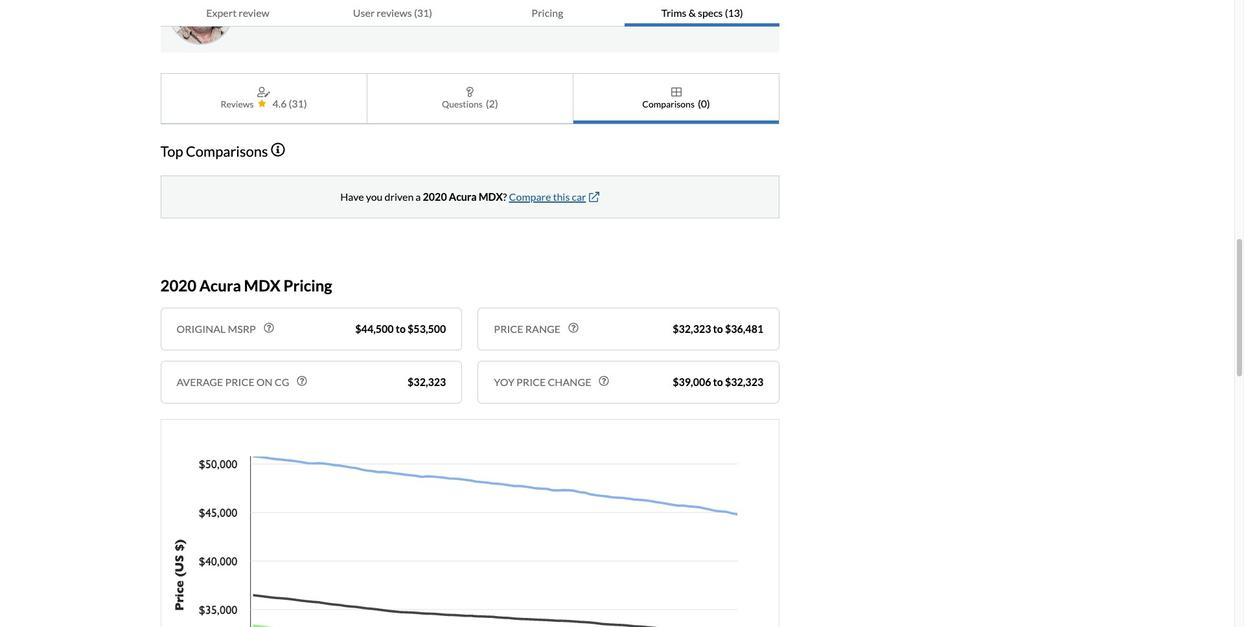 Task type: locate. For each thing, give the bounding box(es) containing it.
tab list
[[160, 0, 780, 27], [160, 73, 780, 124]]

1 vertical spatial comparisons
[[186, 143, 268, 160]]

1 tab list from the top
[[160, 0, 780, 27]]

1 horizontal spatial and
[[729, 0, 746, 9]]

and right specs
[[729, 0, 746, 9]]

based
[[329, 12, 356, 25]]

acura up original msrp
[[199, 276, 241, 295]]

question circle image right range
[[568, 323, 579, 333]]

0 vertical spatial pricing
[[532, 6, 563, 19]]

0 horizontal spatial 2020
[[160, 276, 196, 295]]

price
[[494, 323, 523, 335]]

expert review
[[206, 6, 269, 19]]

$32,323 to $36,481
[[673, 323, 764, 335]]

1 vertical spatial tab list
[[160, 73, 780, 124]]

2 tab list from the top
[[160, 73, 780, 124]]

average
[[177, 376, 223, 388]]

acura
[[449, 191, 477, 203], [199, 276, 241, 295]]

0 horizontal spatial acura
[[199, 276, 241, 295]]

price left on
[[225, 376, 254, 388]]

top comparisons
[[160, 143, 268, 160]]

2020 right a
[[423, 191, 447, 203]]

comparisons
[[642, 98, 695, 109], [186, 143, 268, 160]]

trims
[[661, 6, 687, 19]]

driven
[[385, 191, 414, 203]]

change
[[548, 376, 591, 388]]

reviews
[[221, 98, 254, 109]]

$39,006
[[673, 376, 711, 388]]

0 vertical spatial 2020
[[423, 191, 447, 203]]

comparisons count element
[[698, 96, 710, 111]]

question circle image right msrp
[[264, 323, 274, 333]]

user reviews (31)
[[353, 6, 432, 19]]

newspapers.
[[246, 12, 303, 25]]

atvs
[[595, 0, 618, 9]]

comparisons down reviews
[[186, 143, 268, 160]]

1 horizontal spatial comparisons
[[642, 98, 695, 109]]

0 vertical spatial tab list
[[160, 0, 780, 27]]

pricing tab
[[470, 0, 625, 27]]

car
[[572, 191, 586, 203]]

to for $44,500
[[396, 323, 406, 335]]

question image
[[466, 87, 474, 97]]

2 price from the left
[[517, 376, 546, 388]]

question circle image
[[264, 323, 274, 333], [568, 323, 579, 333], [599, 376, 609, 386]]

comparisons down th large icon
[[642, 98, 695, 109]]

motorcycles
[[518, 0, 574, 9]]

acura left "?"
[[449, 191, 477, 203]]

cars,
[[434, 0, 455, 9]]

0 horizontal spatial and
[[576, 0, 593, 9]]

question circle image right change
[[599, 376, 609, 386]]

1 horizontal spatial pricing
[[532, 6, 563, 19]]

0 horizontal spatial pricing
[[283, 276, 332, 295]]

$36,481
[[725, 323, 764, 335]]

1 horizontal spatial question circle image
[[568, 323, 579, 333]]

$32,323 left $36,481
[[673, 323, 711, 335]]

expert review tab
[[160, 0, 315, 27]]

jason
[[246, 0, 272, 9]]

mdx up msrp
[[244, 276, 280, 295]]

0 horizontal spatial question circle image
[[264, 323, 274, 333]]

price
[[225, 376, 254, 388], [517, 376, 546, 388]]

1 horizontal spatial mdx
[[479, 191, 503, 203]]

(0)
[[698, 97, 710, 110]]

and left atvs
[[576, 0, 593, 9]]

jason fogelson automotive journalist image
[[168, 0, 233, 45]]

expert
[[206, 6, 237, 19]]

?
[[503, 191, 507, 203]]

he
[[305, 12, 318, 25]]

price for on
[[225, 376, 254, 388]]

specs
[[698, 6, 723, 19]]

original msrp
[[177, 323, 256, 335]]

yoy price change
[[494, 376, 591, 388]]

tab list containing 4.6
[[160, 73, 780, 124]]

1 horizontal spatial $32,323
[[673, 323, 711, 335]]

0 horizontal spatial $32,323
[[408, 376, 446, 388]]

reviews count element
[[289, 96, 307, 111]]

1 horizontal spatial (31)
[[414, 6, 432, 19]]

this
[[553, 191, 570, 203]]

2020 up original
[[160, 276, 196, 295]]

1 horizontal spatial 2020
[[423, 191, 447, 203]]

msrp
[[228, 323, 256, 335]]

of
[[423, 0, 432, 9]]

0 horizontal spatial mdx
[[244, 276, 280, 295]]

mdx
[[479, 191, 503, 203], [244, 276, 280, 295]]

1 vertical spatial (31)
[[289, 97, 307, 110]]

0 horizontal spatial (31)
[[289, 97, 307, 110]]

to right $44,500
[[396, 323, 406, 335]]

(31) left cars,
[[414, 6, 432, 19]]

mdx left compare
[[479, 191, 503, 203]]

questions count element
[[486, 96, 498, 111]]

pricing
[[532, 6, 563, 19], [283, 276, 332, 295]]

$32,323 right $39,006
[[725, 376, 764, 388]]

jason fogelson has reviewed hundreds of cars, trucks, suvs, motorcycles and atvs for websites, magazines and newspapers. he is based in the detroit area.
[[246, 0, 746, 25]]

$32,323
[[673, 323, 711, 335], [408, 376, 446, 388], [725, 376, 764, 388]]

1 price from the left
[[225, 376, 254, 388]]

2 horizontal spatial question circle image
[[599, 376, 609, 386]]

0 vertical spatial (31)
[[414, 6, 432, 19]]

to left $36,481
[[713, 323, 723, 335]]

tab list containing expert review
[[160, 0, 780, 27]]

1 vertical spatial pricing
[[283, 276, 332, 295]]

(13)
[[725, 6, 743, 19]]

2020
[[423, 191, 447, 203], [160, 276, 196, 295]]

1 vertical spatial 2020
[[160, 276, 196, 295]]

compare this car
[[509, 191, 586, 203]]

trims & specs (13)
[[661, 6, 743, 19]]

(31) right 4.6
[[289, 97, 307, 110]]

0 vertical spatial comparisons
[[642, 98, 695, 109]]

$44,500 to $53,500
[[355, 323, 446, 335]]

price right yoy
[[517, 376, 546, 388]]

question circle image
[[297, 376, 307, 386]]

2 horizontal spatial $32,323
[[725, 376, 764, 388]]

$53,500
[[408, 323, 446, 335]]

reviewed
[[334, 0, 376, 9]]

0 vertical spatial mdx
[[479, 191, 503, 203]]

1 horizontal spatial price
[[517, 376, 546, 388]]

compare this car link
[[509, 191, 600, 203]]

to
[[396, 323, 406, 335], [713, 323, 723, 335], [713, 376, 723, 388]]

1 vertical spatial acura
[[199, 276, 241, 295]]

1 horizontal spatial acura
[[449, 191, 477, 203]]

(31)
[[414, 6, 432, 19], [289, 97, 307, 110]]

websites,
[[636, 0, 678, 9]]

suvs,
[[490, 0, 516, 9]]

and
[[576, 0, 593, 9], [729, 0, 746, 9]]

to right $39,006
[[713, 376, 723, 388]]

0 horizontal spatial price
[[225, 376, 254, 388]]

$32,323 down the $53,500
[[408, 376, 446, 388]]



Task type: vqa. For each thing, say whether or not it's contained in the screenshot.


Task type: describe. For each thing, give the bounding box(es) containing it.
on
[[256, 376, 273, 388]]

(31) inside tab
[[414, 6, 432, 19]]

th large image
[[671, 87, 681, 97]]

have you driven a 2020 acura mdx ?
[[340, 191, 507, 203]]

$39,006 to $32,323
[[673, 376, 764, 388]]

$32,323 for $32,323
[[408, 376, 446, 388]]

price range
[[494, 323, 561, 335]]

question circle image for yoy price change
[[599, 376, 609, 386]]

external link image
[[589, 192, 600, 202]]

for
[[620, 0, 634, 9]]

2 and from the left
[[729, 0, 746, 9]]

you
[[366, 191, 383, 203]]

question circle image for original msrp
[[264, 323, 274, 333]]

original
[[177, 323, 226, 335]]

comparisons (0)
[[642, 97, 710, 110]]

(2)
[[486, 97, 498, 110]]

info circle image
[[271, 143, 285, 157]]

questions (2)
[[442, 97, 498, 110]]

range
[[525, 323, 561, 335]]

detroit
[[385, 12, 419, 25]]

&
[[689, 6, 696, 19]]

a
[[416, 191, 421, 203]]

4.6
[[273, 97, 287, 110]]

4.6 (31)
[[273, 97, 307, 110]]

trucks,
[[457, 0, 488, 9]]

fogelson
[[274, 0, 315, 9]]

comparisons inside comparisons (0)
[[642, 98, 695, 109]]

compare
[[509, 191, 551, 203]]

have
[[340, 191, 364, 203]]

has
[[317, 0, 332, 9]]

yoy
[[494, 376, 515, 388]]

pricing inside pricing tab
[[532, 6, 563, 19]]

magazines
[[680, 0, 727, 9]]

price for change
[[517, 376, 546, 388]]

2020 acura mdx pricing
[[160, 276, 332, 295]]

0 horizontal spatial comparisons
[[186, 143, 268, 160]]

cg
[[275, 376, 289, 388]]

area.
[[421, 12, 443, 25]]

is
[[320, 12, 327, 25]]

1 and from the left
[[576, 0, 593, 9]]

the
[[368, 12, 383, 25]]

trims & specs (13) tab
[[625, 0, 780, 27]]

0 vertical spatial acura
[[449, 191, 477, 203]]

user edit image
[[257, 87, 270, 97]]

review
[[239, 6, 269, 19]]

hundreds
[[378, 0, 421, 9]]

to for $39,006
[[713, 376, 723, 388]]

to for $32,323
[[713, 323, 723, 335]]

average price on cg
[[177, 376, 289, 388]]

user reviews (31) tab
[[315, 0, 470, 27]]

questions
[[442, 98, 483, 109]]

$44,500
[[355, 323, 394, 335]]

1 vertical spatial mdx
[[244, 276, 280, 295]]

$32,323 for $32,323 to $36,481
[[673, 323, 711, 335]]

in
[[358, 12, 366, 25]]

question circle image for price range
[[568, 323, 579, 333]]

user
[[353, 6, 375, 19]]

reviews
[[377, 6, 412, 19]]

top
[[160, 143, 183, 160]]



